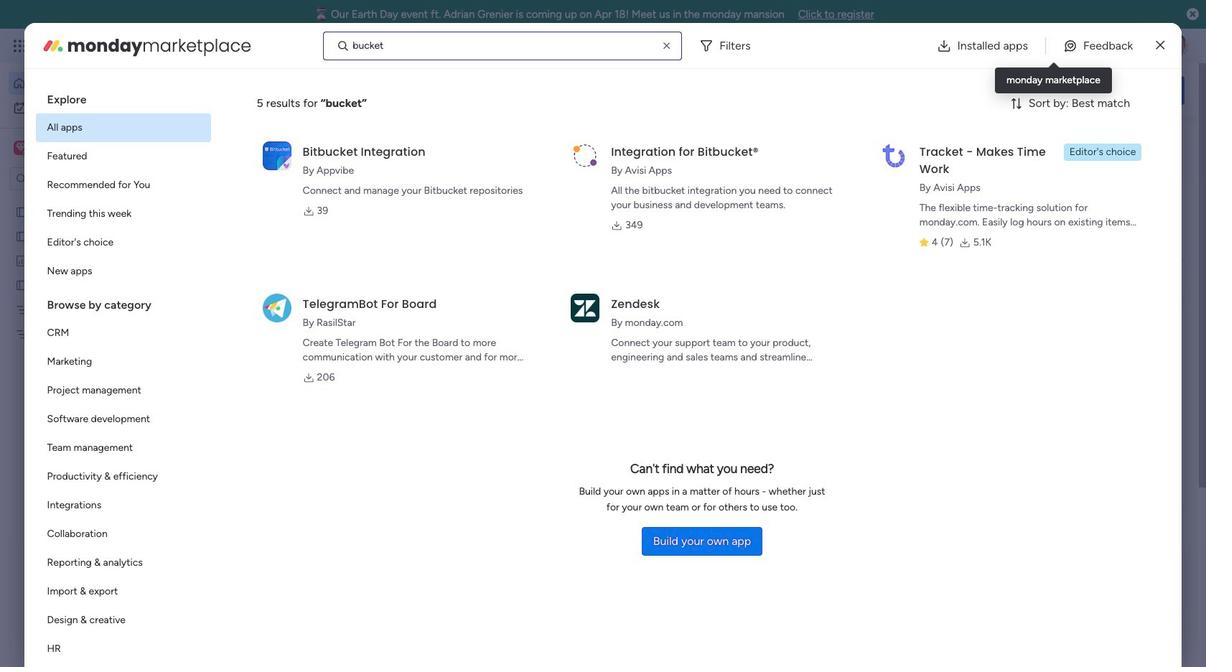 Task type: vqa. For each thing, say whether or not it's contained in the screenshot.
"to" inside Switch to advanced filters button
no



Task type: describe. For each thing, give the bounding box(es) containing it.
help image
[[1113, 39, 1128, 53]]

component image
[[240, 314, 253, 326]]

Search in workspace field
[[30, 171, 120, 187]]

1 circle o image from the top
[[991, 200, 1001, 211]]

2 public board image from the top
[[15, 278, 29, 292]]

1 horizontal spatial public board image
[[240, 291, 256, 307]]

notifications image
[[952, 39, 966, 53]]

search everything image
[[1082, 39, 1096, 53]]

getting started element
[[970, 552, 1185, 610]]

workspace image
[[16, 140, 26, 156]]

dapulse x slim image
[[1164, 133, 1181, 150]]

workspace selection element
[[14, 139, 120, 158]]

1 heading from the top
[[36, 80, 211, 114]]



Task type: locate. For each thing, give the bounding box(es) containing it.
workspace image
[[14, 140, 28, 156]]

public board image down public dashboard image
[[15, 278, 29, 292]]

0 vertical spatial public board image
[[15, 205, 29, 218]]

1 vertical spatial heading
[[36, 286, 211, 319]]

1 public board image from the top
[[15, 229, 29, 243]]

v2 bolt switch image
[[1093, 82, 1102, 98]]

heading
[[36, 80, 211, 114], [36, 286, 211, 319]]

option
[[9, 72, 175, 95], [9, 96, 175, 119], [36, 114, 211, 142], [36, 142, 211, 171], [36, 171, 211, 200], [0, 199, 183, 202], [36, 200, 211, 228], [36, 228, 211, 257], [36, 257, 211, 286], [36, 319, 211, 348], [36, 348, 211, 376], [36, 376, 211, 405], [36, 405, 211, 434], [36, 434, 211, 463], [36, 463, 211, 491], [36, 491, 211, 520], [36, 520, 211, 549], [36, 549, 211, 578], [36, 578, 211, 606], [36, 606, 211, 635], [36, 635, 211, 664]]

public board image up public dashboard image
[[15, 205, 29, 218]]

dapulse x slim image
[[1157, 37, 1165, 54]]

list box
[[36, 80, 211, 667], [0, 196, 183, 540]]

quick search results list box
[[222, 163, 935, 529]]

public dashboard image
[[15, 254, 29, 267]]

public board image up public dashboard image
[[15, 229, 29, 243]]

2 heading from the top
[[36, 286, 211, 319]]

1 vertical spatial circle o image
[[991, 219, 1001, 229]]

public board image
[[15, 205, 29, 218], [240, 291, 256, 307]]

circle o image
[[991, 237, 1001, 248]]

1 vertical spatial public board image
[[15, 278, 29, 292]]

2 circle o image from the top
[[991, 219, 1001, 229]]

0 vertical spatial circle o image
[[991, 200, 1001, 211]]

update feed image
[[983, 39, 998, 53]]

0 vertical spatial public board image
[[15, 229, 29, 243]]

monday marketplace image
[[1047, 39, 1061, 53]]

see plans image
[[238, 38, 251, 54]]

0 vertical spatial heading
[[36, 80, 211, 114]]

2 image
[[994, 29, 1007, 46]]

1 vertical spatial public board image
[[240, 291, 256, 307]]

monday marketplace image
[[41, 34, 64, 57]]

v2 user feedback image
[[981, 82, 992, 98]]

circle o image
[[991, 200, 1001, 211], [991, 219, 1001, 229]]

0 horizontal spatial public board image
[[15, 205, 29, 218]]

public board image up component image
[[240, 291, 256, 307]]

public board image
[[15, 229, 29, 243], [15, 278, 29, 292]]

app logo image
[[263, 141, 291, 170], [571, 141, 600, 170], [880, 141, 909, 170], [263, 294, 291, 322], [571, 294, 600, 322]]

terry turtle image
[[1167, 34, 1190, 57]]

add to favorites image
[[426, 291, 440, 306]]

help center element
[[970, 621, 1185, 667]]

select product image
[[13, 39, 27, 53]]



